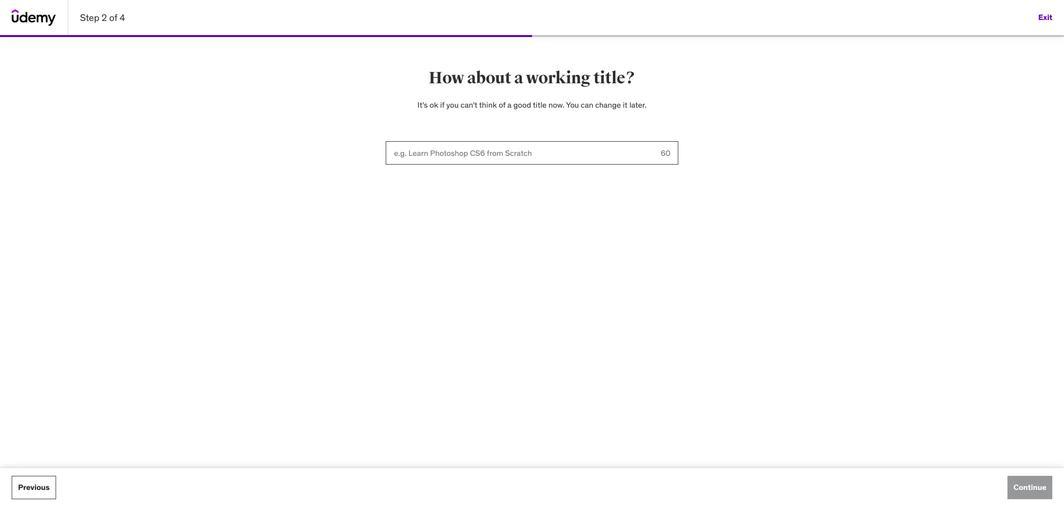 Task type: vqa. For each thing, say whether or not it's contained in the screenshot.
60
yes



Task type: describe. For each thing, give the bounding box(es) containing it.
title?
[[593, 68, 635, 88]]

exit
[[1038, 12, 1052, 22]]

ok
[[430, 100, 438, 110]]

udemy image
[[12, 9, 56, 26]]

working
[[526, 68, 591, 88]]

step 2 of 4
[[80, 12, 125, 23]]

0 vertical spatial a
[[514, 68, 523, 88]]

you
[[566, 100, 579, 110]]

you
[[446, 100, 459, 110]]

step 2 of 4 element
[[0, 35, 532, 37]]

it's
[[417, 100, 428, 110]]

continue button
[[1008, 476, 1052, 500]]

4
[[120, 12, 125, 23]]

exit button
[[1038, 6, 1052, 29]]

now.
[[548, 100, 564, 110]]

change
[[595, 100, 621, 110]]

think
[[479, 100, 497, 110]]

e.g. Learn Photoshop CS6 from Scratch text field
[[386, 142, 653, 165]]

0 horizontal spatial of
[[109, 12, 117, 23]]



Task type: locate. For each thing, give the bounding box(es) containing it.
good
[[513, 100, 531, 110]]

how
[[429, 68, 464, 88]]

previous button
[[12, 476, 56, 500]]

previous
[[18, 483, 50, 493]]

a
[[514, 68, 523, 88], [507, 100, 512, 110]]

can't
[[461, 100, 477, 110]]

step
[[80, 12, 99, 23]]

a left good
[[507, 100, 512, 110]]

of right 2
[[109, 12, 117, 23]]

continue
[[1013, 483, 1047, 493]]

it
[[623, 100, 628, 110]]

1 horizontal spatial a
[[514, 68, 523, 88]]

0 vertical spatial of
[[109, 12, 117, 23]]

0 horizontal spatial a
[[507, 100, 512, 110]]

if
[[440, 100, 444, 110]]

a up good
[[514, 68, 523, 88]]

of
[[109, 12, 117, 23], [499, 100, 506, 110]]

can
[[581, 100, 593, 110]]

title
[[533, 100, 547, 110]]

2
[[102, 12, 107, 23]]

60
[[661, 148, 671, 158]]

later.
[[629, 100, 647, 110]]

1 vertical spatial of
[[499, 100, 506, 110]]

1 vertical spatial a
[[507, 100, 512, 110]]

it's ok if you can't think of a good title now. you can change it later.
[[417, 100, 647, 110]]

1 horizontal spatial of
[[499, 100, 506, 110]]

about
[[467, 68, 511, 88]]

of right think
[[499, 100, 506, 110]]

how about a working title?
[[429, 68, 635, 88]]



